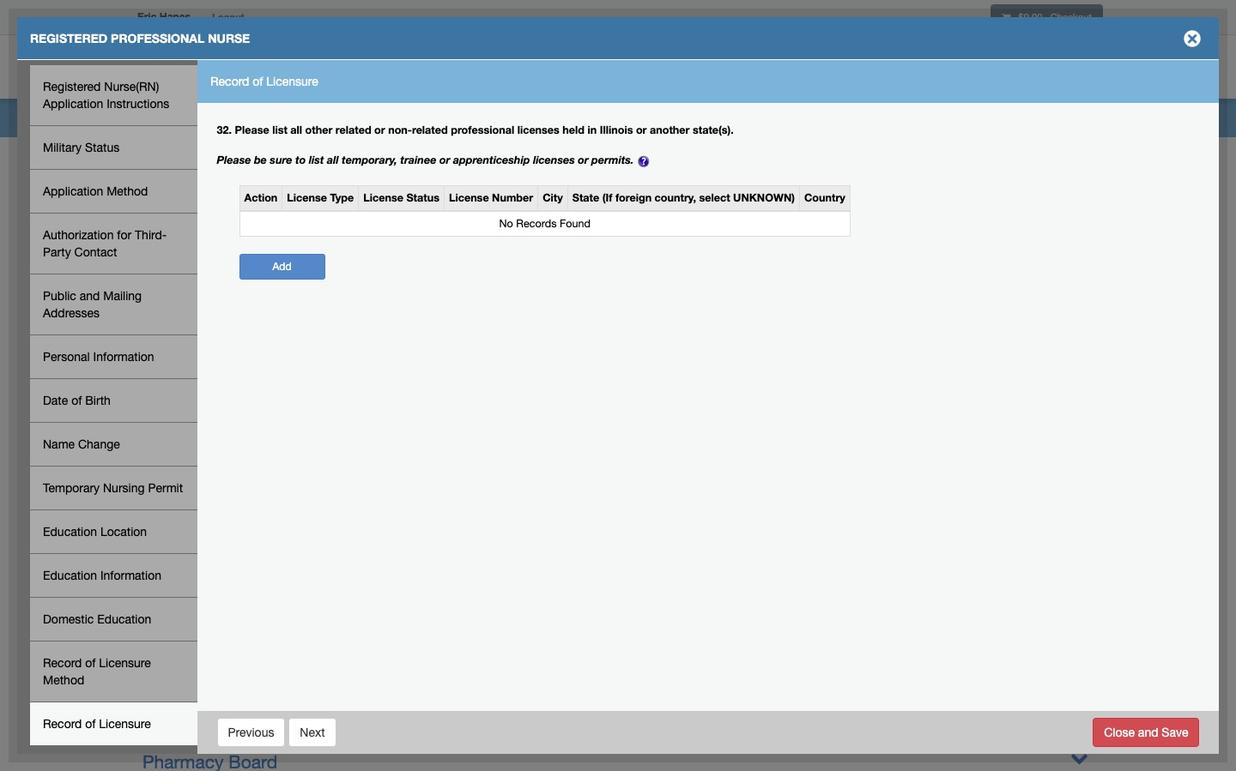 Task type: locate. For each thing, give the bounding box(es) containing it.
application up authorization
[[43, 185, 103, 198]]

0 vertical spatial status
[[85, 141, 120, 155]]

licensure
[[266, 75, 318, 88], [99, 657, 151, 671], [99, 718, 151, 732]]

list right to on the left top of the page
[[309, 154, 324, 167]]

2 vertical spatial record
[[43, 718, 82, 732]]

status for military status
[[85, 141, 120, 155]]

nurse(rn)
[[104, 80, 159, 94]]

record
[[210, 75, 249, 88], [43, 657, 82, 671], [43, 718, 82, 732]]

0 horizontal spatial method
[[43, 674, 84, 688]]

license status
[[363, 192, 440, 205]]

2 license from the left
[[363, 192, 404, 205]]

record of licensure down record of licensure method
[[43, 718, 151, 732]]

2 horizontal spatial license
[[449, 192, 489, 205]]

0 vertical spatial record of licensure
[[210, 75, 318, 88]]

all
[[291, 123, 302, 136], [327, 154, 339, 167]]

3 start from the top
[[134, 629, 160, 643]]

licensure down domestic education
[[99, 657, 151, 671]]

record of licensure
[[210, 75, 318, 88], [43, 718, 151, 732]]

nursing
[[103, 482, 145, 495], [143, 506, 205, 526]]

status for license status
[[407, 192, 440, 205]]

1 chevron down image from the top
[[1071, 721, 1089, 739]]

personal information
[[43, 350, 154, 364]]

public
[[43, 289, 76, 303]]

0 horizontal spatial all
[[291, 123, 302, 136]]

0 vertical spatial record
[[210, 75, 249, 88]]

education information
[[43, 569, 161, 583]]

1 vertical spatial information
[[100, 569, 161, 583]]

licensure inside record of licensure method
[[99, 657, 151, 671]]

education for education information
[[43, 569, 97, 583]]

eric
[[137, 10, 157, 23]]

1 vertical spatial application
[[43, 185, 103, 198]]

1 vertical spatial medical
[[143, 477, 206, 498]]

unknown)
[[733, 192, 795, 205]]

1 vertical spatial licensure
[[99, 657, 151, 671]]

no records found
[[499, 218, 591, 231]]

instructions
[[107, 97, 169, 111]]

0 vertical spatial licensure
[[266, 75, 318, 88]]

(physician
[[265, 449, 347, 470]]

1 horizontal spatial list
[[309, 154, 324, 167]]

1 vertical spatial education
[[43, 569, 97, 583]]

birth
[[85, 394, 111, 408]]

2 start link from the top
[[134, 603, 160, 617]]

therapy
[[221, 421, 286, 441], [255, 724, 320, 744]]

None button
[[217, 718, 285, 747], [289, 718, 336, 747], [1093, 718, 1200, 747], [217, 718, 285, 747], [289, 718, 336, 747], [1093, 718, 1200, 747]]

agency
[[228, 279, 289, 300]]

or left permits.
[[578, 154, 589, 167]]

online services
[[994, 63, 1085, 75]]

start link
[[134, 576, 160, 590], [134, 603, 160, 617], [134, 629, 160, 643], [134, 656, 160, 670]]

1 vertical spatial all
[[327, 154, 339, 167]]

to
[[295, 154, 306, 167]]

1 vertical spatial chevron down image
[[1071, 750, 1089, 768]]

registered nurse(rn) application instructions
[[43, 80, 169, 111]]

license down temporary,
[[363, 192, 404, 205]]

registered professional nurse
[[30, 31, 250, 46]]

1 vertical spatial record
[[43, 657, 82, 671]]

my
[[898, 63, 914, 75]]

add button
[[239, 255, 325, 280]]

barber, cosmetology, esthetics & nail technology board link
[[143, 307, 598, 328]]

0 vertical spatial therapy
[[221, 421, 286, 441]]

0 vertical spatial licenses
[[517, 123, 560, 136]]

license for license number
[[449, 192, 489, 205]]

license left "type"
[[287, 192, 327, 205]]

0 horizontal spatial status
[[85, 141, 120, 155]]

0 vertical spatial medical
[[143, 449, 206, 470]]

nursing left permit
[[103, 482, 145, 495]]

0 vertical spatial application
[[43, 97, 103, 111]]

0 vertical spatial all
[[291, 123, 302, 136]]

or
[[374, 123, 385, 136], [636, 123, 647, 136], [440, 154, 450, 167], [578, 154, 589, 167]]

2 application from the top
[[43, 185, 103, 198]]

massage
[[143, 421, 216, 441]]

record inside record of licensure method
[[43, 657, 82, 671]]

all left other
[[291, 123, 302, 136]]

authorization
[[43, 228, 114, 242]]

licensure up other
[[266, 75, 318, 88]]

start for 4th start 'link'
[[134, 656, 160, 670]]

0 vertical spatial method
[[107, 185, 148, 198]]

start for 4th start 'link' from the bottom
[[134, 576, 160, 590]]

method down domestic
[[43, 674, 84, 688]]

& right surgeon
[[441, 449, 452, 470]]

0 vertical spatial chevron down image
[[1071, 721, 1089, 739]]

my account
[[898, 63, 966, 75]]

2 start from the top
[[134, 603, 160, 617]]

illinois department of financial and professional regulation image
[[129, 39, 520, 94]]

personal
[[43, 350, 90, 364]]

education down education information
[[97, 613, 151, 627]]

start
[[134, 576, 160, 590], [134, 603, 160, 617], [134, 629, 160, 643], [134, 656, 160, 670]]

$0.00 checkout
[[1016, 11, 1092, 22]]

licenses for held
[[517, 123, 560, 136]]

4 start link from the top
[[134, 656, 160, 670]]

record of licensure down nurse
[[210, 75, 318, 88]]

please left the be
[[217, 154, 251, 167]]

found
[[560, 218, 591, 231]]

application
[[43, 97, 103, 111], [43, 185, 103, 198]]

state
[[573, 192, 600, 205]]

shopping cart image
[[1002, 13, 1011, 23]]

chevron down image
[[1071, 721, 1089, 739], [1071, 750, 1089, 768]]

permits.
[[592, 154, 634, 167]]

or right trainee
[[440, 154, 450, 167]]

records
[[516, 218, 557, 231]]

4 start from the top
[[134, 656, 160, 670]]

1 vertical spatial licenses
[[533, 154, 575, 167]]

country,
[[655, 192, 696, 205]]

status right military
[[85, 141, 120, 155]]

2 medical from the top
[[143, 477, 206, 498]]

therapy inside accounting board architecture board collection agency board barber, cosmetology, esthetics & nail technology board dental board detective, security, fingerprint & alarm contractor board limited liability company massage therapy board medical board (physician & surgeon & chiropractor) medical corporation
[[221, 421, 286, 441]]

1 vertical spatial status
[[407, 192, 440, 205]]

1 vertical spatial record of licensure
[[43, 718, 151, 732]]

0 vertical spatial education
[[43, 526, 97, 539]]

status down please be sure to list all temporary, trainee or apprenticeship licenses or permits.
[[407, 192, 440, 205]]

application down registered
[[43, 97, 103, 111]]

license for license type
[[287, 192, 327, 205]]

1 application from the top
[[43, 97, 103, 111]]

illinois
[[600, 123, 633, 136]]

public and mailing addresses
[[43, 289, 142, 320]]

32. please list all other related or non-related professional licenses held in illinois or another state(s).
[[217, 123, 734, 136]]

information up birth
[[93, 350, 154, 364]]

list up sure
[[272, 123, 288, 136]]

1 start from the top
[[134, 576, 160, 590]]

registered
[[43, 80, 101, 94]]

third-
[[135, 228, 167, 242]]

technology
[[452, 307, 544, 328]]

1 horizontal spatial all
[[327, 154, 339, 167]]

(rn,
[[264, 506, 299, 526]]

0 vertical spatial information
[[93, 350, 154, 364]]

licensure down record of licensure method
[[99, 718, 151, 732]]

licenses left held
[[517, 123, 560, 136]]

1 vertical spatial method
[[43, 674, 84, 688]]

please right '32.'
[[235, 123, 269, 136]]

all right to on the left top of the page
[[327, 154, 339, 167]]

collection
[[143, 279, 223, 300]]

3 license from the left
[[449, 192, 489, 205]]

record down domestic
[[43, 657, 82, 671]]

0 horizontal spatial related
[[336, 123, 371, 136]]

or left non- on the top
[[374, 123, 385, 136]]

military
[[43, 141, 82, 155]]

chiropractor)
[[457, 449, 563, 470]]

trainee
[[400, 154, 437, 167]]

domestic education
[[43, 613, 151, 627]]

or right 'illinois'
[[636, 123, 647, 136]]

alarm
[[411, 364, 458, 385]]

nursing down permit
[[143, 506, 205, 526]]

record down nurse
[[210, 75, 249, 88]]

authorization for third- party contact
[[43, 228, 167, 259]]

2 vertical spatial education
[[97, 613, 151, 627]]

of down domestic education
[[85, 657, 96, 671]]

related up please be sure to list all temporary, trainee or apprenticeship licenses or permits.
[[412, 123, 448, 136]]

please
[[235, 123, 269, 136], [217, 154, 251, 167]]

record down record of licensure method
[[43, 718, 82, 732]]

0 horizontal spatial license
[[287, 192, 327, 205]]

location
[[100, 526, 147, 539]]

licenses down held
[[533, 154, 575, 167]]

temporary nursing permit
[[43, 482, 183, 495]]

method up for
[[107, 185, 148, 198]]

nail
[[416, 307, 447, 328]]

education up domestic
[[43, 569, 97, 583]]

education down temporary
[[43, 526, 97, 539]]

0 horizontal spatial list
[[272, 123, 288, 136]]

1 horizontal spatial license
[[363, 192, 404, 205]]

architecture
[[143, 251, 240, 271]]

1 license from the left
[[287, 192, 327, 205]]

1 horizontal spatial method
[[107, 185, 148, 198]]

name change
[[43, 438, 120, 452]]

of down logout link
[[253, 75, 263, 88]]

license left number
[[449, 192, 489, 205]]

limited liability company link
[[143, 392, 351, 413]]

apprenticeship
[[453, 154, 530, 167]]

liability
[[207, 392, 268, 413]]

massage therapy board link
[[143, 421, 340, 441]]

esthetics
[[321, 307, 395, 328]]

application inside registered nurse(rn) application instructions
[[43, 97, 103, 111]]

of right date at the left
[[71, 394, 82, 408]]

1 horizontal spatial related
[[412, 123, 448, 136]]

country
[[805, 192, 846, 205]]

state(s).
[[693, 123, 734, 136]]

0 vertical spatial please
[[235, 123, 269, 136]]

professional
[[451, 123, 514, 136]]

close window image
[[1179, 25, 1206, 52]]

1 horizontal spatial status
[[407, 192, 440, 205]]

information down location
[[100, 569, 161, 583]]

logout
[[212, 11, 245, 22]]

hanes
[[160, 10, 191, 23]]

1 horizontal spatial record of licensure
[[210, 75, 318, 88]]

limited
[[143, 392, 202, 413]]

method
[[107, 185, 148, 198], [43, 674, 84, 688]]

licenses
[[517, 123, 560, 136], [533, 154, 575, 167]]

logout link
[[199, 0, 257, 34]]

related right other
[[336, 123, 371, 136]]



Task type: describe. For each thing, give the bounding box(es) containing it.
1 medical from the top
[[143, 449, 206, 470]]

3 start link from the top
[[134, 629, 160, 643]]

barber,
[[143, 307, 200, 328]]

license number
[[449, 192, 533, 205]]

military status
[[43, 141, 120, 155]]

detective, security, fingerprint & alarm contractor board link
[[143, 364, 603, 385]]

& left alarm
[[395, 364, 406, 385]]

cosmetology,
[[205, 307, 316, 328]]

2 related from the left
[[412, 123, 448, 136]]

non-
[[388, 123, 412, 136]]

of down record of licensure method
[[85, 718, 96, 732]]

1 related from the left
[[336, 123, 371, 136]]

and
[[80, 289, 100, 303]]

record of licensure method
[[43, 657, 151, 688]]

fingerprint
[[303, 364, 390, 385]]

home
[[840, 63, 871, 75]]

1 vertical spatial therapy
[[255, 724, 320, 744]]

32.
[[217, 123, 232, 136]]

in
[[588, 123, 597, 136]]

dental board link
[[143, 336, 248, 356]]

0 vertical spatial nursing
[[103, 482, 145, 495]]

accounting board link
[[143, 222, 288, 243]]

for
[[117, 228, 132, 242]]

method inside record of licensure method
[[43, 674, 84, 688]]

corporation
[[211, 477, 307, 498]]

security,
[[228, 364, 298, 385]]

registered
[[30, 31, 108, 46]]

other
[[305, 123, 333, 136]]

0 vertical spatial list
[[272, 123, 288, 136]]

change
[[78, 438, 120, 452]]

application method
[[43, 185, 148, 198]]

occupational
[[143, 724, 250, 744]]

add
[[273, 261, 292, 273]]

professional
[[111, 31, 205, 46]]

apn)
[[360, 506, 401, 526]]

1 start link from the top
[[134, 576, 160, 590]]

license type
[[287, 192, 354, 205]]

please be sure to list all temporary, trainee or apprenticeship licenses or permits.
[[217, 154, 634, 167]]

mailing
[[103, 289, 142, 303]]

2 vertical spatial licensure
[[99, 718, 151, 732]]

information for personal information
[[93, 350, 154, 364]]

date of birth
[[43, 394, 111, 408]]

occupational therapy board
[[143, 724, 374, 744]]

architecture board link
[[143, 251, 294, 271]]

state (if foreign country, select unknown)
[[573, 192, 795, 205]]

contact
[[74, 246, 117, 259]]

medical board (physician & surgeon & chiropractor) link
[[143, 449, 563, 470]]

number
[[492, 192, 533, 205]]

foreign
[[616, 192, 652, 205]]

lpn
[[304, 506, 339, 526]]

checkout
[[1051, 11, 1092, 22]]

accounting
[[143, 222, 234, 243]]

services
[[1034, 63, 1083, 75]]

occupational therapy board link
[[143, 721, 1089, 744]]

1 vertical spatial nursing
[[143, 506, 205, 526]]

1 vertical spatial please
[[217, 154, 251, 167]]

addresses
[[43, 307, 100, 320]]

information for education information
[[100, 569, 161, 583]]

home link
[[827, 39, 884, 99]]

(if
[[603, 192, 613, 205]]

1 vertical spatial list
[[309, 154, 324, 167]]

$0.00
[[1019, 11, 1043, 22]]

note: you may add more than one entry to the grid below. image
[[637, 155, 651, 168]]

be
[[254, 154, 267, 167]]

contractor
[[463, 364, 549, 385]]

education location
[[43, 526, 147, 539]]

temporary,
[[342, 154, 397, 167]]

start for 2nd start 'link' from the bottom of the page
[[134, 629, 160, 643]]

detective,
[[143, 364, 223, 385]]

& left nail
[[400, 307, 411, 328]]

temporary
[[43, 482, 100, 495]]

education for education location
[[43, 526, 97, 539]]

dental
[[143, 336, 194, 356]]

license for license status
[[363, 192, 404, 205]]

nursing board (rn, lpn & apn) link
[[143, 506, 401, 526]]

my account link
[[884, 39, 980, 99]]

chevron down image inside occupational therapy board link
[[1071, 721, 1089, 739]]

type
[[330, 192, 354, 205]]

select
[[699, 192, 730, 205]]

licenses for or
[[533, 154, 575, 167]]

nurse
[[208, 31, 250, 46]]

no
[[499, 218, 513, 231]]

of inside record of licensure method
[[85, 657, 96, 671]]

sure
[[270, 154, 292, 167]]

permit
[[148, 482, 183, 495]]

company
[[273, 392, 351, 413]]

party
[[43, 246, 71, 259]]

& left surgeon
[[352, 449, 363, 470]]

name
[[43, 438, 75, 452]]

surgeon
[[368, 449, 436, 470]]

start for 2nd start 'link' from the top of the page
[[134, 603, 160, 617]]

0 horizontal spatial record of licensure
[[43, 718, 151, 732]]

medical corporation link
[[143, 477, 307, 498]]

2 chevron down image from the top
[[1071, 750, 1089, 768]]

& right lpn
[[344, 506, 355, 526]]

date
[[43, 394, 68, 408]]



Task type: vqa. For each thing, say whether or not it's contained in the screenshot.
option
no



